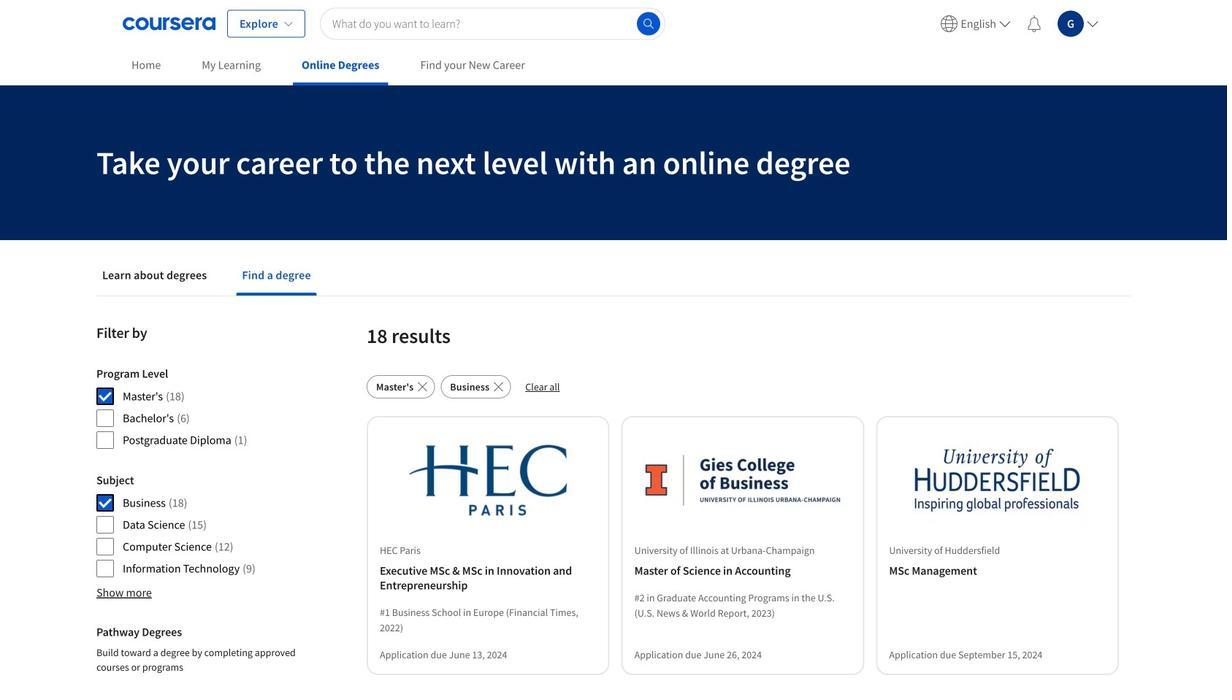 Task type: describe. For each thing, give the bounding box(es) containing it.
2 group from the top
[[96, 473, 320, 578]]



Task type: vqa. For each thing, say whether or not it's contained in the screenshot.
What do you want to learn? Text Field
yes



Task type: locate. For each thing, give the bounding box(es) containing it.
group
[[96, 367, 320, 450], [96, 473, 320, 578], [96, 625, 320, 679]]

university of illinois at urbana-champaign logo image
[[640, 435, 845, 526]]

2 vertical spatial group
[[96, 625, 320, 679]]

tab list
[[96, 258, 1131, 296]]

menu
[[934, 0, 1104, 47]]

university of huddersfield logo image
[[895, 435, 1100, 526]]

hec paris logo image
[[386, 435, 591, 526]]

1 group from the top
[[96, 367, 320, 450]]

What do you want to learn? text field
[[320, 8, 665, 40]]

3 group from the top
[[96, 625, 320, 679]]

1 vertical spatial group
[[96, 473, 320, 578]]

0 vertical spatial group
[[96, 367, 320, 450]]

None search field
[[320, 8, 665, 40]]

coursera image
[[123, 12, 215, 35]]



